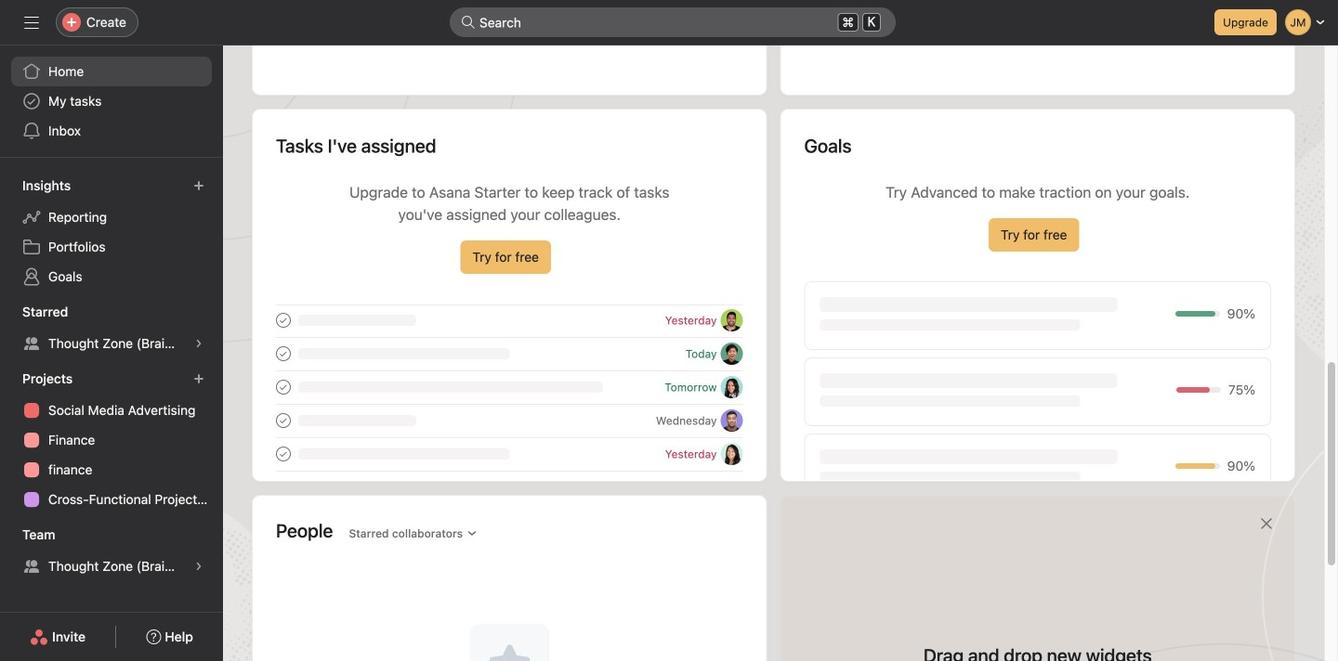 Task type: vqa. For each thing, say whether or not it's contained in the screenshot.
prominent 'Icon'
yes



Task type: describe. For each thing, give the bounding box(es) containing it.
hide sidebar image
[[24, 15, 39, 30]]

dismiss image
[[1260, 517, 1275, 532]]

prominent image
[[461, 15, 476, 30]]

see details, thought zone (brainstorm space) image
[[193, 562, 205, 573]]

teams element
[[0, 519, 223, 586]]

insights element
[[0, 169, 223, 296]]

projects element
[[0, 363, 223, 519]]



Task type: locate. For each thing, give the bounding box(es) containing it.
new insights image
[[193, 180, 205, 192]]

starred element
[[0, 296, 223, 363]]

None field
[[450, 7, 896, 37]]

see details, thought zone (brainstorm space) image
[[193, 338, 205, 350]]

new project or portfolio image
[[193, 374, 205, 385]]

Search tasks, projects, and more text field
[[450, 7, 896, 37]]

global element
[[0, 46, 223, 157]]



